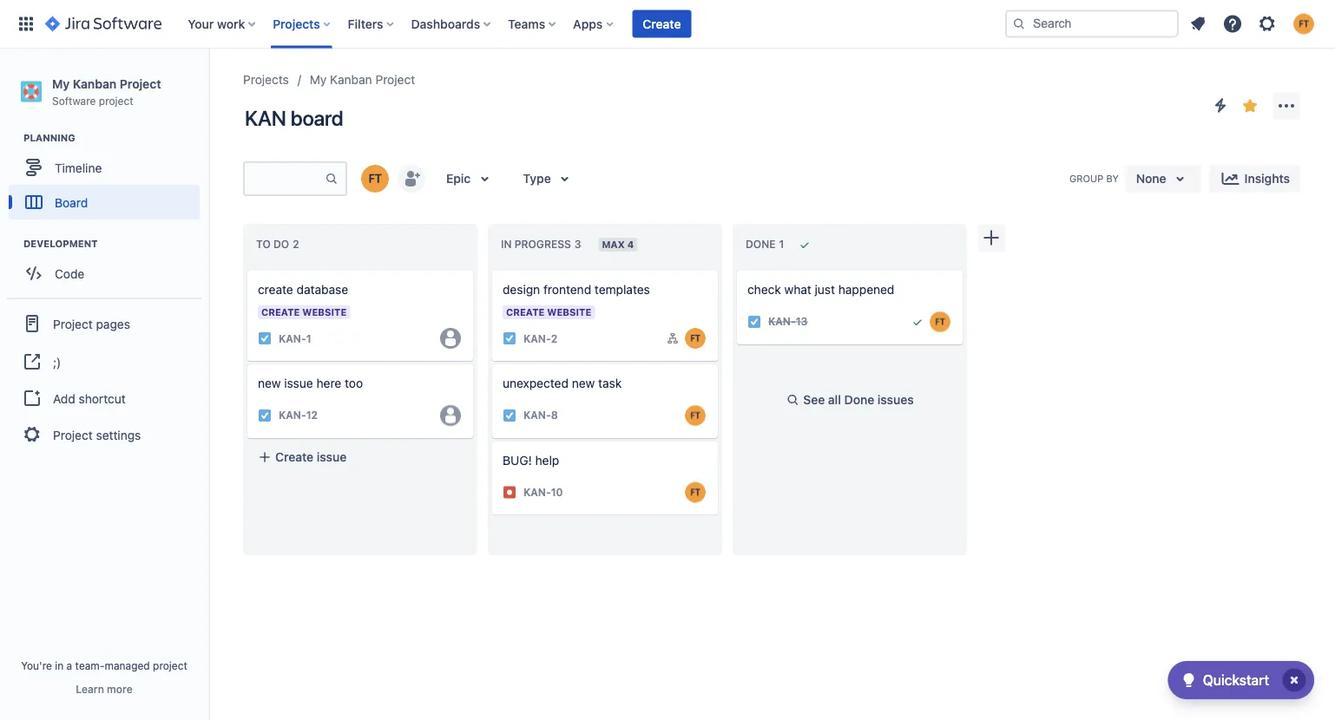 Task type: locate. For each thing, give the bounding box(es) containing it.
unassigned image
[[440, 328, 461, 349], [440, 405, 461, 426]]

create issue image down to
[[237, 259, 258, 280]]

1 horizontal spatial create
[[520, 527, 559, 542]]

star kan board image
[[1240, 96, 1261, 116]]

task image for check what just happened
[[748, 315, 762, 329]]

kan- for unexpected
[[524, 410, 551, 422]]

0 horizontal spatial project
[[99, 95, 133, 107]]

kan- right task icon
[[279, 333, 306, 345]]

0 of 1 child issues complete image
[[666, 332, 680, 346]]

kan- down 'new issue here too'
[[279, 410, 306, 422]]

projects inside popup button
[[273, 17, 320, 31]]

project left sidebar navigation image
[[120, 76, 161, 91]]

1 vertical spatial project
[[153, 660, 188, 672]]

2 vertical spatial create
[[520, 527, 559, 542]]

1 vertical spatial assignee: funky town image
[[685, 405, 706, 426]]

my for my kanban project software project
[[52, 76, 70, 91]]

create column image
[[982, 228, 1002, 248]]

kan- for new
[[279, 410, 306, 422]]

all
[[829, 393, 842, 407]]

task image left kan-8 link
[[503, 409, 517, 423]]

to do
[[256, 239, 289, 251]]

1 horizontal spatial done
[[845, 393, 875, 407]]

more image
[[1277, 96, 1298, 116]]

managed
[[105, 660, 150, 672]]

project left pages
[[53, 317, 93, 331]]

create issue image for design frontend templates
[[482, 259, 503, 280]]

projects up kan
[[243, 73, 289, 87]]

notifications image
[[1188, 13, 1209, 34]]

my up the board
[[310, 73, 327, 87]]

create down kan-12 link
[[275, 450, 314, 465]]

learn
[[76, 684, 104, 696]]

create issue image
[[237, 259, 258, 280], [482, 259, 503, 280], [727, 259, 748, 280], [482, 353, 503, 373], [482, 430, 503, 451]]

1 vertical spatial create issue
[[520, 527, 592, 542]]

done up check in the right top of the page
[[746, 239, 776, 251]]

max 4
[[602, 239, 634, 251]]

your work
[[188, 17, 245, 31]]

1 vertical spatial unassigned image
[[440, 405, 461, 426]]

create right apps "popup button"
[[643, 17, 681, 31]]

0 vertical spatial project
[[99, 95, 133, 107]]

add shortcut
[[53, 392, 126, 406]]

insights button
[[1211, 165, 1301, 193]]

kan- down unexpected
[[524, 410, 551, 422]]

see all done issues
[[804, 393, 914, 407]]

issue left "here"
[[284, 377, 313, 391]]

0 vertical spatial create
[[643, 17, 681, 31]]

task image
[[748, 315, 762, 329], [503, 332, 517, 346], [258, 409, 272, 423], [503, 409, 517, 423]]

jira software image
[[45, 13, 162, 34], [45, 13, 162, 34]]

projects for projects link
[[243, 73, 289, 87]]

4
[[628, 239, 634, 251]]

create issue image for check what just happened
[[727, 259, 748, 280]]

kanban inside my kanban project software project
[[73, 76, 117, 91]]

create issue button down 12
[[248, 442, 473, 473]]

unassigned image for kan-12
[[440, 405, 461, 426]]

2 horizontal spatial create
[[643, 17, 681, 31]]

1 new from the left
[[258, 377, 281, 391]]

1 unassigned image from the top
[[440, 328, 461, 349]]

board
[[55, 195, 88, 210]]

task image left the kan-13 link
[[748, 315, 762, 329]]

1 vertical spatial assignee: funky town image
[[685, 483, 706, 503]]

1 vertical spatial create
[[275, 450, 314, 465]]

0 horizontal spatial my
[[52, 76, 70, 91]]

epic button
[[436, 165, 506, 193]]

issue down 12
[[317, 450, 347, 465]]

0 vertical spatial assignee: funky town image
[[930, 312, 951, 332]]

epic
[[446, 172, 471, 186]]

task image left kan-12 link
[[258, 409, 272, 423]]

0 vertical spatial projects
[[273, 17, 320, 31]]

create issue image for unexpected new task
[[482, 353, 503, 373]]

create issue down 10
[[520, 527, 592, 542]]

create issue image up unexpected
[[482, 353, 503, 373]]

assignee: funky town image
[[685, 328, 706, 349], [685, 483, 706, 503]]

1 vertical spatial issue
[[317, 450, 347, 465]]

planning image
[[3, 128, 23, 149]]

kan- down what
[[769, 316, 796, 328]]

quickstart button
[[1169, 662, 1315, 700]]

create issue image up check in the right top of the page
[[727, 259, 748, 280]]

2 vertical spatial issue
[[562, 527, 592, 542]]

2 new from the left
[[572, 377, 595, 391]]

banner
[[0, 0, 1336, 49]]

kan-10 link
[[524, 486, 563, 500]]

0 vertical spatial create issue button
[[248, 442, 473, 473]]

my inside my kanban project software project
[[52, 76, 70, 91]]

new issue here too
[[258, 377, 363, 391]]

none button
[[1126, 165, 1202, 193]]

shortcut
[[79, 392, 126, 406]]

kanban up software
[[73, 76, 117, 91]]

projects
[[273, 17, 320, 31], [243, 73, 289, 87]]

1 horizontal spatial create issue button
[[492, 519, 718, 550]]

1 horizontal spatial project
[[153, 660, 188, 672]]

templates
[[595, 283, 650, 297]]

1 vertical spatial done
[[845, 393, 875, 407]]

done
[[746, 239, 776, 251], [845, 393, 875, 407]]

team-
[[75, 660, 105, 672]]

your profile and settings image
[[1294, 13, 1315, 34]]

settings
[[96, 428, 141, 442]]

13
[[796, 316, 808, 328]]

kan- for check
[[769, 316, 796, 328]]

issue
[[284, 377, 313, 391], [317, 450, 347, 465], [562, 527, 592, 542]]

unexpected new task
[[503, 377, 622, 391]]

0 horizontal spatial create
[[275, 450, 314, 465]]

done image
[[911, 315, 925, 329], [911, 315, 925, 329]]

new down create issue image
[[258, 377, 281, 391]]

0 horizontal spatial create issue button
[[248, 442, 473, 473]]

bug! help
[[503, 454, 560, 468]]

my
[[310, 73, 327, 87], [52, 76, 70, 91]]

my kanban project
[[310, 73, 415, 87]]

0 horizontal spatial new
[[258, 377, 281, 391]]

projects up projects link
[[273, 17, 320, 31]]

too
[[345, 377, 363, 391]]

kanban
[[330, 73, 372, 87], [73, 76, 117, 91]]

project right managed
[[153, 660, 188, 672]]

planning group
[[9, 131, 208, 225]]

help image
[[1223, 13, 1244, 34]]

assignee: funky town image
[[930, 312, 951, 332], [685, 405, 706, 426]]

in
[[55, 660, 64, 672]]

create issue button
[[248, 442, 473, 473], [492, 519, 718, 550]]

dismiss quickstart image
[[1281, 667, 1309, 695]]

type button
[[513, 165, 586, 193]]

create issue image down in
[[482, 259, 503, 280]]

project
[[376, 73, 415, 87], [120, 76, 161, 91], [53, 317, 93, 331], [53, 428, 93, 442]]

primary element
[[10, 0, 1006, 48]]

0 vertical spatial create issue
[[275, 450, 347, 465]]

1 vertical spatial projects
[[243, 73, 289, 87]]

0 vertical spatial unassigned image
[[440, 328, 461, 349]]

8
[[551, 410, 558, 422]]

see all done issues link
[[776, 390, 925, 411]]

done right all
[[845, 393, 875, 407]]

add people image
[[401, 169, 422, 189]]

done inside 'link'
[[845, 393, 875, 407]]

1 horizontal spatial new
[[572, 377, 595, 391]]

software
[[52, 95, 96, 107]]

create issue image up the 'bug!'
[[482, 430, 503, 451]]

in progress
[[501, 239, 571, 251]]

1 horizontal spatial my
[[310, 73, 327, 87]]

add
[[53, 392, 75, 406]]

in
[[501, 239, 512, 251]]

project down add at the bottom left of the page
[[53, 428, 93, 442]]

project
[[99, 95, 133, 107], [153, 660, 188, 672]]

;)
[[53, 355, 61, 369]]

create issue down 12
[[275, 450, 347, 465]]

0 vertical spatial assignee: funky town image
[[685, 328, 706, 349]]

type
[[523, 172, 551, 186]]

create
[[643, 17, 681, 31], [275, 450, 314, 465], [520, 527, 559, 542]]

check
[[748, 283, 782, 297]]

0 horizontal spatial create issue
[[275, 450, 347, 465]]

kan- right bug icon at left
[[524, 487, 551, 499]]

issue down 10
[[562, 527, 592, 542]]

create issue image for create database
[[237, 259, 258, 280]]

Search field
[[1006, 10, 1180, 38]]

create issue
[[275, 450, 347, 465], [520, 527, 592, 542]]

create down kan-10 link
[[520, 527, 559, 542]]

my up software
[[52, 76, 70, 91]]

settings image
[[1258, 13, 1279, 34]]

create issue button down 10
[[492, 519, 718, 550]]

0 horizontal spatial kanban
[[73, 76, 117, 91]]

sidebar navigation image
[[189, 69, 228, 104]]

planning
[[23, 133, 75, 144]]

kan-13 link
[[769, 315, 808, 330]]

task image left kan-2 link
[[503, 332, 517, 346]]

filters button
[[343, 10, 401, 38]]

0 horizontal spatial issue
[[284, 377, 313, 391]]

2 horizontal spatial issue
[[562, 527, 592, 542]]

progress
[[515, 239, 571, 251]]

task image
[[258, 332, 272, 346]]

1 horizontal spatial kanban
[[330, 73, 372, 87]]

kan-1
[[279, 333, 311, 345]]

0 horizontal spatial done
[[746, 239, 776, 251]]

2 unassigned image from the top
[[440, 405, 461, 426]]

1 vertical spatial create issue button
[[492, 519, 718, 550]]

group
[[7, 298, 202, 460]]

insights image
[[1221, 169, 1242, 189]]

create button
[[633, 10, 692, 38]]

check what just happened
[[748, 283, 895, 297]]

kanban up the board
[[330, 73, 372, 87]]

help
[[536, 454, 560, 468]]

project right software
[[99, 95, 133, 107]]

kan-
[[769, 316, 796, 328], [279, 333, 306, 345], [524, 333, 551, 345], [279, 410, 306, 422], [524, 410, 551, 422], [524, 487, 551, 499]]

my kanban project software project
[[52, 76, 161, 107]]

new left task
[[572, 377, 595, 391]]



Task type: vqa. For each thing, say whether or not it's contained in the screenshot.
Kanban in the my kanban project software project
yes



Task type: describe. For each thing, give the bounding box(es) containing it.
quickstart
[[1204, 673, 1270, 689]]

development
[[23, 239, 98, 250]]

0 vertical spatial issue
[[284, 377, 313, 391]]

dashboards
[[411, 17, 480, 31]]

learn more
[[76, 684, 133, 696]]

2 assignee: funky town image from the top
[[685, 483, 706, 503]]

bug!
[[503, 454, 532, 468]]

kan-2 link
[[524, 331, 558, 346]]

kan- up unexpected
[[524, 333, 551, 345]]

1 assignee: funky town image from the top
[[685, 328, 706, 349]]

create issue image for bug! help
[[482, 430, 503, 451]]

kan
[[245, 106, 286, 130]]

kan- for bug!
[[524, 487, 551, 499]]

my for my kanban project
[[310, 73, 327, 87]]

project down the filters popup button
[[376, 73, 415, 87]]

create database
[[258, 283, 348, 297]]

kan-8 link
[[524, 408, 558, 423]]

your
[[188, 17, 214, 31]]

by
[[1107, 173, 1119, 184]]

filters
[[348, 17, 384, 31]]

development group
[[9, 237, 208, 296]]

group
[[1070, 173, 1104, 184]]

create
[[258, 283, 293, 297]]

project pages
[[53, 317, 130, 331]]

do
[[274, 239, 289, 251]]

design
[[503, 283, 540, 297]]

Search this board text field
[[245, 163, 325, 195]]

;) link
[[7, 343, 202, 381]]

frontend
[[544, 283, 592, 297]]

automations menu button icon image
[[1211, 95, 1232, 116]]

0 of 1 child issues complete image
[[666, 332, 680, 346]]

a
[[67, 660, 72, 672]]

projects link
[[243, 69, 289, 90]]

0 vertical spatial done
[[746, 239, 776, 251]]

bug image
[[503, 486, 517, 500]]

timeline
[[55, 161, 102, 175]]

see
[[804, 393, 825, 407]]

unexpected
[[503, 377, 569, 391]]

1
[[306, 333, 311, 345]]

2
[[551, 333, 558, 345]]

teams
[[508, 17, 546, 31]]

kan-10
[[524, 487, 563, 499]]

search image
[[1013, 17, 1027, 31]]

project inside my kanban project software project
[[99, 95, 133, 107]]

1 horizontal spatial issue
[[317, 450, 347, 465]]

1 horizontal spatial assignee: funky town image
[[930, 312, 951, 332]]

timeline link
[[9, 150, 200, 185]]

project pages link
[[7, 305, 202, 343]]

work
[[217, 17, 245, 31]]

kan-1 link
[[279, 331, 311, 346]]

apps button
[[568, 10, 620, 38]]

development image
[[3, 234, 23, 255]]

kan-8
[[524, 410, 558, 422]]

issues
[[878, 393, 914, 407]]

you're in a team-managed project
[[21, 660, 188, 672]]

group containing project pages
[[7, 298, 202, 460]]

create issue image
[[237, 353, 258, 373]]

none
[[1137, 172, 1167, 186]]

to do element
[[256, 239, 303, 251]]

insights
[[1245, 172, 1291, 186]]

kanban for my kanban project software project
[[73, 76, 117, 91]]

1 horizontal spatial create issue
[[520, 527, 592, 542]]

projects button
[[268, 10, 338, 38]]

10
[[551, 487, 563, 499]]

pages
[[96, 317, 130, 331]]

code
[[55, 266, 85, 281]]

kanban for my kanban project
[[330, 73, 372, 87]]

project settings link
[[7, 416, 202, 454]]

check image
[[1179, 671, 1200, 691]]

board link
[[9, 185, 200, 220]]

teams button
[[503, 10, 563, 38]]

in progress element
[[501, 239, 585, 251]]

design frontend templates
[[503, 283, 650, 297]]

here
[[317, 377, 342, 391]]

done element
[[746, 239, 788, 251]]

what
[[785, 283, 812, 297]]

group by
[[1070, 173, 1119, 184]]

create inside button
[[643, 17, 681, 31]]

task
[[599, 377, 622, 391]]

you're
[[21, 660, 52, 672]]

12
[[306, 410, 318, 422]]

apps
[[573, 17, 603, 31]]

banner containing your work
[[0, 0, 1336, 49]]

appswitcher icon image
[[16, 13, 36, 34]]

funky town image
[[361, 165, 389, 193]]

dashboards button
[[406, 10, 498, 38]]

code link
[[9, 256, 200, 291]]

add shortcut button
[[7, 381, 202, 416]]

unassigned image for kan-1
[[440, 328, 461, 349]]

kan-13
[[769, 316, 808, 328]]

project settings
[[53, 428, 141, 442]]

max
[[602, 239, 625, 251]]

your work button
[[183, 10, 263, 38]]

project inside my kanban project software project
[[120, 76, 161, 91]]

database
[[297, 283, 348, 297]]

to
[[256, 239, 271, 251]]

learn more button
[[76, 683, 133, 697]]

0 horizontal spatial assignee: funky town image
[[685, 405, 706, 426]]

happened
[[839, 283, 895, 297]]

projects for projects popup button
[[273, 17, 320, 31]]

kan-2
[[524, 333, 558, 345]]

more
[[107, 684, 133, 696]]

task image for new issue here too
[[258, 409, 272, 423]]

kan-12
[[279, 410, 318, 422]]

task image for unexpected new task
[[503, 409, 517, 423]]



